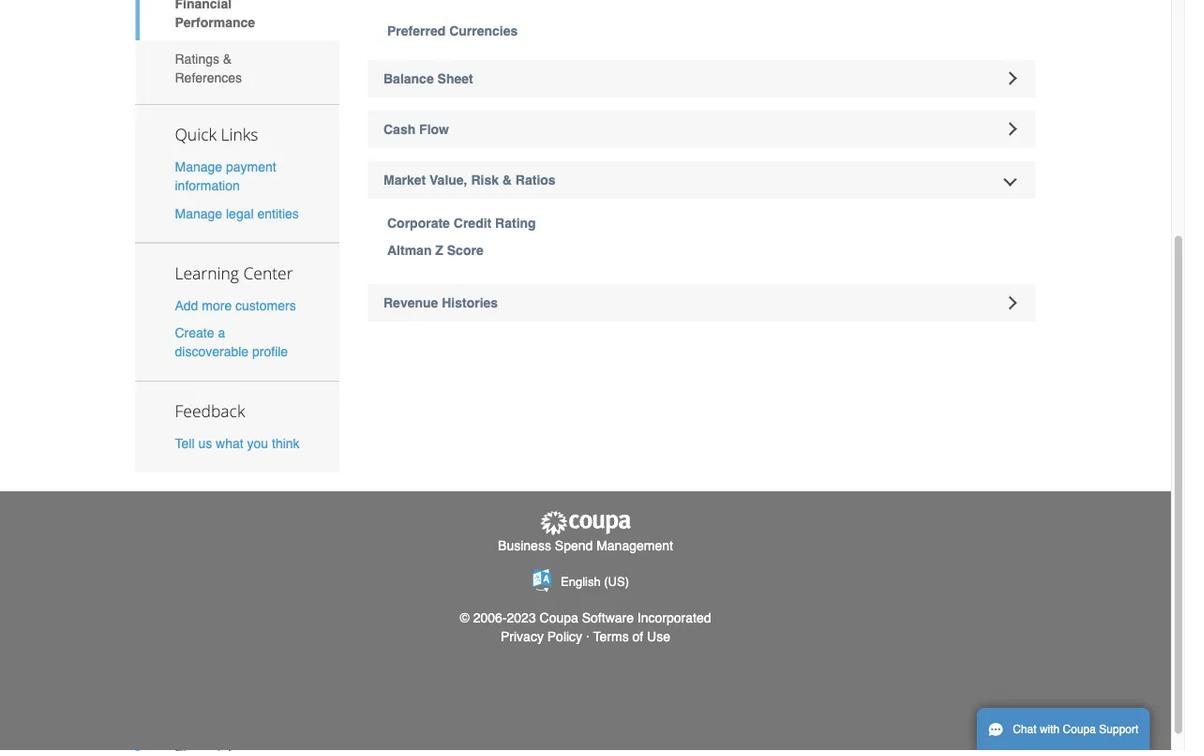 Task type: vqa. For each thing, say whether or not it's contained in the screenshot.
'Role' text box
no



Task type: describe. For each thing, give the bounding box(es) containing it.
ratings
[[175, 51, 219, 66]]

value,
[[430, 172, 468, 187]]

information
[[175, 178, 240, 193]]

terms
[[593, 629, 629, 644]]

manage legal entities link
[[175, 206, 299, 221]]

rating
[[495, 215, 536, 230]]

privacy
[[501, 629, 544, 644]]

quick
[[175, 123, 217, 145]]

learning
[[175, 262, 239, 284]]

add
[[175, 298, 198, 313]]

more
[[202, 298, 232, 313]]

histories
[[442, 295, 498, 311]]

ratios
[[516, 172, 556, 187]]

manage for manage payment information
[[175, 160, 222, 175]]

tell us what you think
[[175, 436, 300, 451]]

(us)
[[604, 575, 629, 589]]

& inside dropdown button
[[503, 172, 512, 187]]

chat with coupa support button
[[977, 708, 1150, 751]]

financial performance link
[[136, 0, 340, 40]]

payment
[[226, 160, 276, 175]]

policy
[[548, 629, 583, 644]]

use
[[647, 629, 671, 644]]

quick links
[[175, 123, 258, 145]]

©
[[460, 610, 470, 625]]

references
[[175, 70, 242, 85]]

2023
[[507, 610, 536, 625]]

add more customers
[[175, 298, 296, 313]]

you
[[247, 436, 268, 451]]

software
[[582, 610, 634, 625]]

add more customers link
[[175, 298, 296, 313]]

a
[[218, 325, 225, 340]]

balance
[[384, 71, 434, 86]]

discoverable
[[175, 344, 249, 359]]

think
[[272, 436, 300, 451]]

terms of use link
[[593, 629, 671, 644]]

coupa inside "button"
[[1063, 723, 1097, 736]]

corporate credit rating
[[387, 215, 536, 230]]

legal
[[226, 206, 254, 221]]

learning center
[[175, 262, 293, 284]]

create a discoverable profile
[[175, 325, 288, 359]]

create a discoverable profile link
[[175, 325, 288, 359]]

chat
[[1013, 723, 1037, 736]]

altman
[[387, 242, 432, 258]]

links
[[221, 123, 258, 145]]

z
[[436, 242, 444, 258]]

balance sheet heading
[[368, 60, 1036, 97]]

& inside ratings & references
[[223, 51, 232, 66]]

english
[[561, 575, 601, 589]]

customers
[[236, 298, 296, 313]]

preferred
[[387, 23, 446, 38]]

tell
[[175, 436, 195, 451]]

what
[[216, 436, 244, 451]]

2006-
[[473, 610, 507, 625]]

manage payment information
[[175, 160, 276, 193]]

risk
[[471, 172, 499, 187]]



Task type: locate. For each thing, give the bounding box(es) containing it.
cash
[[384, 121, 416, 136]]

balance sheet button
[[368, 60, 1036, 97]]

ratings & references link
[[136, 40, 340, 95]]

revenue histories
[[384, 295, 498, 311]]

0 vertical spatial &
[[223, 51, 232, 66]]

2 manage from the top
[[175, 206, 222, 221]]

market value, risk & ratios button
[[368, 161, 1036, 198]]

preferred currencies
[[387, 23, 518, 38]]

flow
[[419, 121, 449, 136]]

feedback
[[175, 400, 245, 422]]

coupa
[[540, 610, 579, 625], [1063, 723, 1097, 736]]

spend
[[555, 539, 593, 554]]

manage up information
[[175, 160, 222, 175]]

1 vertical spatial manage
[[175, 206, 222, 221]]

0 vertical spatial coupa
[[540, 610, 579, 625]]

1 horizontal spatial coupa
[[1063, 723, 1097, 736]]

credit
[[454, 215, 492, 230]]

0 horizontal spatial &
[[223, 51, 232, 66]]

create
[[175, 325, 214, 340]]

with
[[1040, 723, 1060, 736]]

terms of use
[[593, 629, 671, 644]]

manage down information
[[175, 206, 222, 221]]

financial performance
[[175, 0, 255, 30]]

revenue
[[384, 295, 438, 311]]

1 horizontal spatial &
[[503, 172, 512, 187]]

center
[[243, 262, 293, 284]]

financial
[[175, 0, 232, 11]]

of
[[633, 629, 644, 644]]

incorporated
[[638, 610, 711, 625]]

profile
[[252, 344, 288, 359]]

us
[[198, 436, 212, 451]]

corporate
[[387, 215, 450, 230]]

sheet
[[438, 71, 473, 86]]

1 vertical spatial coupa
[[1063, 723, 1097, 736]]

business
[[498, 539, 551, 554]]

entities
[[257, 206, 299, 221]]

manage inside manage payment information
[[175, 160, 222, 175]]

coupa supplier portal image
[[539, 510, 633, 537]]

market
[[384, 172, 426, 187]]

market value, risk & ratios heading
[[368, 161, 1036, 198]]

1 vertical spatial &
[[503, 172, 512, 187]]

management
[[597, 539, 673, 554]]

0 horizontal spatial coupa
[[540, 610, 579, 625]]

support
[[1100, 723, 1139, 736]]

coupa right with
[[1063, 723, 1097, 736]]

cash flow button
[[368, 110, 1036, 148]]

english (us)
[[561, 575, 629, 589]]

& right "risk"
[[503, 172, 512, 187]]

manage for manage legal entities
[[175, 206, 222, 221]]

revenue histories heading
[[368, 284, 1036, 322]]

privacy policy
[[501, 629, 583, 644]]

currencies
[[449, 23, 518, 38]]

balance sheet
[[384, 71, 473, 86]]

market value, risk & ratios
[[384, 172, 556, 187]]

1 manage from the top
[[175, 160, 222, 175]]

0 vertical spatial manage
[[175, 160, 222, 175]]

performance
[[175, 15, 255, 30]]

ratings & references
[[175, 51, 242, 85]]

cash flow
[[384, 121, 449, 136]]

manage
[[175, 160, 222, 175], [175, 206, 222, 221]]

© 2006-2023 coupa software incorporated
[[460, 610, 711, 625]]

altman z score
[[387, 242, 484, 258]]

score
[[447, 242, 484, 258]]

manage payment information link
[[175, 160, 276, 193]]

privacy policy link
[[501, 629, 583, 644]]

manage legal entities
[[175, 206, 299, 221]]

& up references
[[223, 51, 232, 66]]

chat with coupa support
[[1013, 723, 1139, 736]]

coupa up policy on the bottom of the page
[[540, 610, 579, 625]]

cash flow heading
[[368, 110, 1036, 148]]

business spend management
[[498, 539, 673, 554]]

revenue histories button
[[368, 284, 1036, 322]]

tell us what you think button
[[175, 434, 300, 453]]

&
[[223, 51, 232, 66], [503, 172, 512, 187]]



